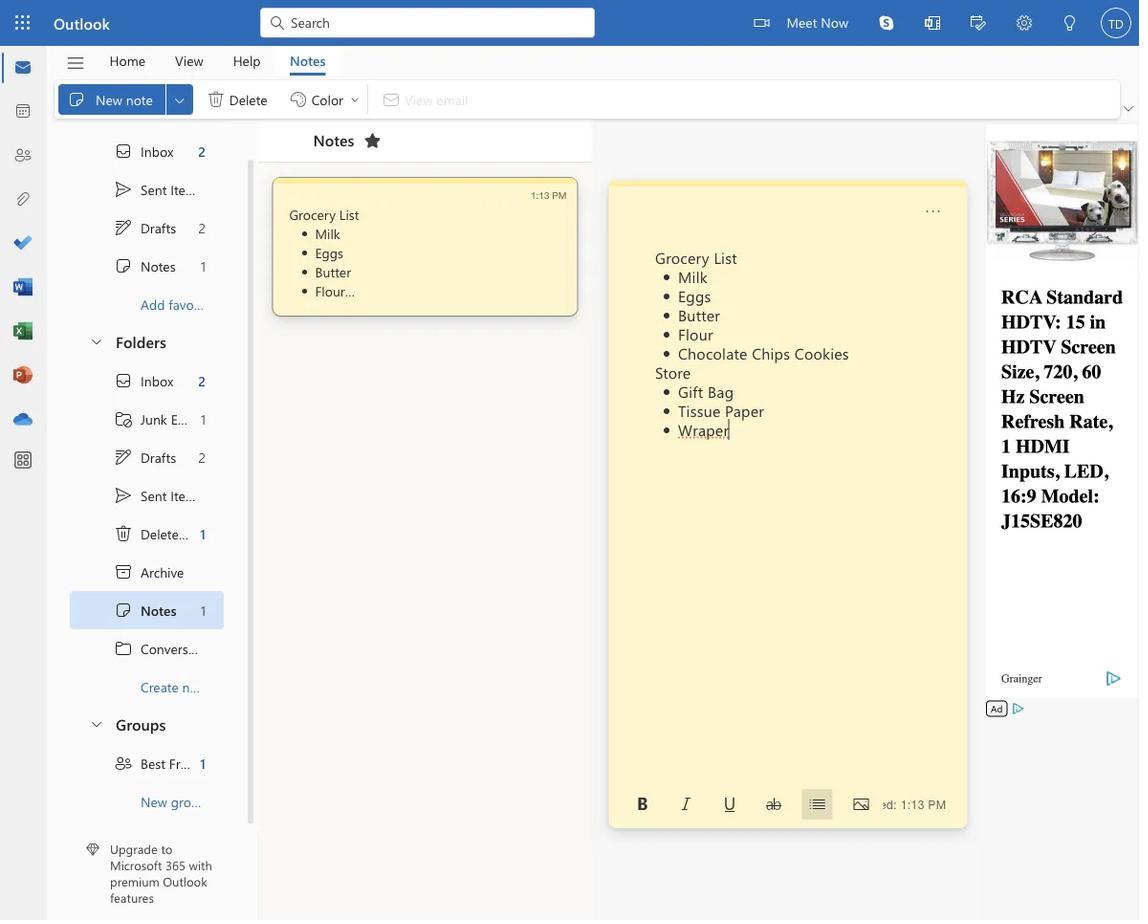 Task type: describe. For each thing, give the bounding box(es) containing it.
1 for first the  tree item from the bottom
[[201, 601, 206, 619]]

cookies
[[795, 342, 849, 363]]


[[635, 797, 650, 812]]

 notes for first the  tree item from the bottom
[[114, 600, 177, 619]]

upgrade
[[110, 841, 158, 857]]

color
[[311, 90, 343, 108]]

 button
[[627, 789, 658, 820]]

1:13 pm grocery list milk eggs butter flour
[[289, 189, 567, 299]]

Search for email, meetings, files and more. field
[[289, 12, 583, 32]]


[[1063, 15, 1078, 31]]

help button
[[219, 46, 275, 76]]

files image
[[13, 190, 33, 209]]

1 for first the  tree item from the top
[[201, 257, 206, 274]]

 tree item
[[70, 399, 224, 438]]

notes inside favorites 'tree'
[[141, 257, 176, 274]]

premium
[[110, 873, 159, 890]]

 button
[[1001, 0, 1047, 48]]

 button
[[56, 47, 95, 79]]

powerpoint image
[[13, 366, 33, 385]]

 sent items inside favorites 'tree'
[[114, 179, 203, 198]]

microsoft
[[110, 857, 162, 874]]

notes button
[[275, 46, 340, 76]]

 for first the  tree item from the top
[[114, 256, 133, 275]]

to
[[161, 841, 172, 857]]

wraper
[[678, 419, 729, 440]]


[[971, 15, 986, 31]]

1 2 from the top
[[198, 142, 206, 159]]

 for  delete
[[206, 90, 226, 109]]

 for  button inside folders tree item
[[89, 333, 104, 348]]

create new folder tree item
[[70, 667, 245, 705]]

excel image
[[13, 322, 33, 341]]


[[114, 409, 133, 428]]

 tree item for 
[[70, 132, 224, 170]]

folders
[[116, 330, 166, 351]]

 new note
[[67, 90, 153, 109]]

folders tree item
[[70, 323, 224, 361]]

calendar image
[[13, 102, 33, 121]]

meet
[[787, 13, 817, 31]]

milk inside 1:13 pm grocery list milk eggs butter flour
[[315, 224, 340, 242]]

 sent items inside tree
[[114, 485, 203, 505]]

favorite
[[169, 295, 213, 313]]

1 inside  junk email 1
[[201, 410, 206, 427]]

 button
[[864, 0, 910, 46]]

new group
[[141, 792, 207, 810]]

notes down archive
[[141, 601, 177, 619]]

 drafts for 
[[114, 218, 176, 237]]

 button
[[357, 125, 388, 156]]

more apps image
[[13, 451, 33, 471]]

meet now
[[787, 13, 848, 31]]

chocolate
[[678, 342, 748, 363]]

 drafts for 
[[114, 447, 176, 466]]

drafts for 
[[141, 448, 176, 466]]

ad
[[991, 702, 1003, 715]]

outlook link
[[54, 0, 110, 46]]

 notes for first the  tree item from the top
[[114, 256, 176, 275]]

 inside edit group
[[67, 90, 86, 109]]

delete
[[229, 90, 267, 108]]


[[114, 753, 133, 772]]

 button
[[918, 196, 948, 227]]

 tree item for 
[[70, 361, 224, 399]]


[[810, 797, 825, 812]]

1  tree item from the top
[[70, 170, 224, 208]]

 deleted items
[[114, 524, 222, 543]]

application containing outlook
[[0, 0, 1139, 920]]

new group tree item
[[70, 782, 224, 820]]

mail image
[[13, 58, 33, 77]]

home
[[110, 52, 145, 69]]

 for  deleted items
[[114, 524, 133, 543]]

pm inside 1:13 pm grocery list milk eggs butter flour
[[552, 189, 567, 200]]

 delete
[[206, 90, 267, 109]]

 archive
[[114, 562, 184, 581]]

features
[[110, 889, 154, 906]]

edit group
[[58, 80, 363, 119]]

help
[[233, 52, 261, 69]]

junk
[[141, 410, 167, 427]]

flour inside grocery list milk eggs butter flour chocolate chips cookies store gift bag tissue paper wraper
[[678, 323, 713, 344]]

open note starting with: grocery list last edited: 1:13 pm. tree item
[[273, 178, 577, 316]]

new inside new group tree item
[[141, 792, 167, 810]]

1 for the  'tree item'
[[200, 754, 206, 772]]

 search field
[[260, 0, 595, 43]]

groups tree item
[[70, 705, 224, 744]]

now
[[821, 13, 848, 31]]


[[363, 131, 382, 150]]

2 2 from the top
[[199, 218, 206, 236]]

create
[[141, 677, 179, 695]]

 button for folders
[[79, 323, 112, 358]]

deleted
[[141, 524, 187, 542]]


[[114, 562, 133, 581]]


[[925, 204, 941, 219]]

 button
[[910, 0, 956, 48]]

gift
[[678, 381, 703, 401]]

edit note starting with grocery list main content
[[609, 181, 968, 828]]


[[678, 797, 694, 812]]


[[754, 15, 769, 31]]

new inside " new note"
[[96, 90, 122, 108]]

 color 
[[289, 90, 361, 109]]

 for 
[[114, 141, 133, 160]]

left-rail-appbar navigation
[[4, 46, 42, 442]]

td image
[[1101, 8, 1132, 38]]

 inside tree
[[114, 485, 133, 505]]

to do image
[[13, 234, 33, 253]]

 for 
[[114, 218, 133, 237]]

with
[[189, 857, 212, 874]]

notes heading
[[288, 120, 388, 162]]

1 for  tree item
[[200, 524, 206, 542]]

:
[[894, 798, 897, 811]]

set your advertising preferences image
[[1010, 701, 1026, 716]]


[[722, 797, 738, 812]]


[[766, 797, 781, 812]]

 for  button inside the groups tree item
[[89, 715, 104, 731]]

folder
[[210, 677, 245, 695]]

modified
[[846, 798, 894, 811]]

create new folder
[[141, 677, 245, 695]]

outlook inside upgrade to microsoft 365 with premium outlook features
[[163, 873, 207, 890]]

home button
[[95, 46, 160, 76]]

bag
[[708, 381, 734, 401]]

inbox for 
[[141, 142, 173, 159]]

 button
[[956, 0, 1001, 48]]

archive
[[141, 563, 184, 580]]

drafts for 
[[141, 218, 176, 236]]

flour inside 1:13 pm grocery list milk eggs butter flour
[[315, 282, 345, 299]]



Task type: locate. For each thing, give the bounding box(es) containing it.
 tree item up "add"
[[70, 246, 224, 285]]

items for 1st  tree item from the bottom
[[171, 486, 203, 504]]

 button
[[802, 789, 833, 820]]

4 2 from the top
[[199, 448, 206, 466]]

2  sent items from the top
[[114, 485, 203, 505]]

notes up "add"
[[141, 257, 176, 274]]

1 horizontal spatial pm
[[928, 798, 946, 811]]

favorites tree
[[70, 86, 224, 323]]

drafts down  junk email 1
[[141, 448, 176, 466]]

3 1 from the top
[[200, 524, 206, 542]]

1 inside  tree item
[[200, 524, 206, 542]]

0 vertical spatial milk
[[315, 224, 340, 242]]

 tree item for 
[[70, 438, 224, 476]]

notes up 
[[290, 52, 326, 69]]

1  button from the top
[[79, 323, 112, 358]]

3 2 from the top
[[198, 371, 206, 389]]

1 vertical spatial 
[[114, 256, 133, 275]]

 tree item down favorites tree item
[[70, 170, 224, 208]]

 inside tree
[[114, 600, 133, 619]]

 down the  button
[[67, 90, 86, 109]]

0 vertical spatial  sent items
[[114, 179, 203, 198]]

1:13 inside 1:13 pm grocery list milk eggs butter flour
[[531, 189, 550, 200]]

 button
[[166, 84, 193, 115]]

1 vertical spatial new
[[141, 792, 167, 810]]

1 vertical spatial eggs
[[678, 285, 711, 306]]

4 1 from the top
[[201, 601, 206, 619]]

items for first  tree item from the top
[[171, 180, 203, 198]]

1 horizontal spatial 1:13
[[901, 798, 925, 811]]

 for  dropdown button
[[172, 92, 187, 107]]

group
[[171, 792, 207, 810]]

1 vertical spatial drafts
[[141, 448, 176, 466]]

0 horizontal spatial list
[[339, 205, 359, 223]]

inbox inside tree
[[141, 371, 173, 389]]

 right color
[[349, 94, 361, 105]]

2  notes from the top
[[114, 600, 177, 619]]

tab list containing home
[[95, 46, 340, 76]]

 tree item down "favorites"
[[70, 132, 224, 170]]

1 inbox from the top
[[141, 142, 173, 159]]

 button for groups
[[79, 705, 112, 741]]

tab list
[[95, 46, 340, 76]]


[[1017, 15, 1032, 31]]

grocery list milk eggs butter flour chocolate chips cookies store gift bag tissue paper wraper
[[655, 247, 849, 440]]

0 vertical spatial grocery
[[289, 205, 336, 223]]


[[289, 90, 308, 109]]

pm inside the edit note starting with grocery list main content
[[928, 798, 946, 811]]

butter inside grocery list milk eggs butter flour chocolate chips cookies store gift bag tissue paper wraper
[[678, 304, 720, 325]]


[[879, 15, 894, 31]]

1  drafts from the top
[[114, 218, 176, 237]]

5 1 from the top
[[200, 754, 206, 772]]

items right the deleted
[[190, 524, 222, 542]]

 button left folders
[[79, 323, 112, 358]]

0 vertical spatial  drafts
[[114, 218, 176, 237]]

milk inside grocery list milk eggs butter flour chocolate chips cookies store gift bag tissue paper wraper
[[678, 266, 708, 286]]

 tree item
[[70, 208, 224, 246], [70, 438, 224, 476]]

styles toolbar toolbar
[[620, 789, 883, 820]]

0 vertical spatial new
[[96, 90, 122, 108]]

1 vertical spatial  inbox
[[114, 371, 173, 390]]

new left group
[[141, 792, 167, 810]]

0 vertical spatial  tree item
[[70, 208, 224, 246]]

 sent items up the deleted
[[114, 485, 203, 505]]

 down favorites tree item
[[114, 141, 133, 160]]

 inbox
[[114, 141, 173, 160], [114, 371, 173, 390]]


[[854, 797, 869, 812]]

 button
[[1120, 99, 1137, 119]]

 down 
[[114, 447, 133, 466]]

list
[[339, 205, 359, 223], [714, 247, 737, 267]]

upgrade to microsoft 365 with premium outlook features
[[110, 841, 212, 906]]

1 vertical spatial list
[[714, 247, 737, 267]]

2 vertical spatial items
[[190, 524, 222, 542]]

outlook up the  button
[[54, 12, 110, 33]]

365
[[165, 857, 186, 874]]

0 vertical spatial 
[[206, 90, 226, 109]]

0 vertical spatial flour
[[315, 282, 345, 299]]

0 horizontal spatial flour
[[315, 282, 345, 299]]

2 vertical spatial 
[[114, 600, 133, 619]]

butter inside 1:13 pm grocery list milk eggs butter flour
[[315, 263, 351, 280]]

 inside tree
[[114, 447, 133, 466]]

items
[[171, 180, 203, 198], [171, 486, 203, 504], [190, 524, 222, 542]]

milk down notes heading
[[315, 224, 340, 242]]

 button
[[715, 789, 745, 820]]

outlook banner
[[0, 0, 1139, 48]]

1 vertical spatial  sent items
[[114, 485, 203, 505]]


[[66, 53, 86, 73]]

1 horizontal spatial outlook
[[163, 873, 207, 890]]

tissue
[[678, 400, 721, 420]]

sent down favorites tree item
[[141, 180, 167, 198]]

 up add favorite "tree item"
[[114, 218, 133, 237]]

 up 
[[114, 371, 133, 390]]

paper
[[725, 400, 764, 420]]

1 vertical spatial flour
[[678, 323, 713, 344]]

1 inside the  'tree item'
[[200, 754, 206, 772]]

 drafts down the  tree item
[[114, 447, 176, 466]]

0 horizontal spatial new
[[96, 90, 122, 108]]

2 1 from the top
[[201, 410, 206, 427]]

0 vertical spatial  tree item
[[70, 132, 224, 170]]

sent inside tree
[[141, 486, 167, 504]]

0 horizontal spatial butter
[[315, 263, 351, 280]]

0 vertical spatial 
[[114, 179, 133, 198]]

1  from the top
[[114, 141, 133, 160]]

0 vertical spatial 
[[114, 218, 133, 237]]

1 horizontal spatial list
[[714, 247, 737, 267]]

 inside folders tree item
[[89, 333, 104, 348]]

1  from the top
[[114, 179, 133, 198]]

 for first the  tree item from the bottom
[[114, 600, 133, 619]]

1 vertical spatial butter
[[678, 304, 720, 325]]

 notes up add favorite "tree item"
[[114, 256, 176, 275]]

1 vertical spatial outlook
[[163, 873, 207, 890]]

list inside 1:13 pm grocery list milk eggs butter flour
[[339, 205, 359, 223]]

milk
[[315, 224, 340, 242], [678, 266, 708, 286]]

2 up favorite
[[199, 218, 206, 236]]

notes
[[290, 52, 326, 69], [313, 129, 354, 150], [141, 257, 176, 274], [141, 601, 177, 619]]

1  tree item from the top
[[70, 246, 224, 285]]

favorites tree item
[[70, 93, 224, 132]]

 drafts up add favorite "tree item"
[[114, 218, 176, 237]]

new left the note
[[96, 90, 122, 108]]

tree containing 
[[70, 361, 245, 705]]

view button
[[161, 46, 218, 76]]

list inside grocery list milk eggs butter flour chocolate chips cookies store gift bag tissue paper wraper
[[714, 247, 737, 267]]

1 vertical spatial items
[[171, 486, 203, 504]]

drafts up "add"
[[141, 218, 176, 236]]

1 horizontal spatial eggs
[[678, 285, 711, 306]]

 left groups on the left bottom of page
[[89, 715, 104, 731]]

0 vertical spatial butter
[[315, 263, 351, 280]]

1 drafts from the top
[[141, 218, 176, 236]]

 sent items
[[114, 179, 203, 198], [114, 485, 203, 505]]

email
[[171, 410, 202, 427]]

2 inbox from the top
[[141, 371, 173, 389]]

1 vertical spatial  drafts
[[114, 447, 176, 466]]

milk up chocolate
[[678, 266, 708, 286]]

1 vertical spatial  tree item
[[70, 476, 224, 514]]

outlook down to
[[163, 873, 207, 890]]

 inbox for 
[[114, 371, 173, 390]]

1 up favorite
[[201, 257, 206, 274]]

 notes inside favorites 'tree'
[[114, 256, 176, 275]]

1 vertical spatial 1:13
[[901, 798, 925, 811]]

2  tree item from the top
[[70, 438, 224, 476]]

inbox
[[141, 142, 173, 159], [141, 371, 173, 389]]

inbox inside favorites 'tree'
[[141, 142, 173, 159]]

store
[[655, 362, 691, 382]]

Editing note text field
[[655, 247, 920, 781]]

 inside favorites 'tree'
[[114, 179, 133, 198]]

 button
[[758, 789, 789, 820]]

2 drafts from the top
[[141, 448, 176, 466]]

1 1 from the top
[[201, 257, 206, 274]]

 inside groups tree item
[[89, 715, 104, 731]]

1 vertical spatial inbox
[[141, 371, 173, 389]]

1 vertical spatial grocery
[[655, 247, 710, 267]]

 up  tree item
[[114, 485, 133, 505]]

1 vertical spatial milk
[[678, 266, 708, 286]]

2  tree item from the top
[[70, 476, 224, 514]]

1  from the top
[[114, 218, 133, 237]]

 tree item up add favorite "tree item"
[[70, 208, 224, 246]]

groups
[[116, 713, 166, 733]]

0 vertical spatial 1:13
[[531, 189, 550, 200]]

2
[[198, 142, 206, 159], [199, 218, 206, 236], [198, 371, 206, 389], [199, 448, 206, 466]]

 up add favorite "tree item"
[[114, 256, 133, 275]]

 inside tree
[[114, 371, 133, 390]]


[[67, 90, 86, 109], [114, 256, 133, 275], [114, 600, 133, 619]]

1
[[201, 257, 206, 274], [201, 410, 206, 427], [200, 524, 206, 542], [201, 601, 206, 619], [200, 754, 206, 772]]

 tree item up the deleted
[[70, 476, 224, 514]]


[[114, 179, 133, 198], [114, 485, 133, 505]]

 inside edit group
[[206, 90, 226, 109]]

 inside tree item
[[114, 524, 133, 543]]

2  from the top
[[114, 485, 133, 505]]

1 vertical spatial  tree item
[[70, 361, 224, 399]]

items inside  deleted items
[[190, 524, 222, 542]]

0 vertical spatial pm
[[552, 189, 567, 200]]

1  tree item from the top
[[70, 132, 224, 170]]

notes inside notes 
[[313, 129, 354, 150]]

butter
[[315, 263, 351, 280], [678, 304, 720, 325]]

word image
[[13, 278, 33, 297]]

 tree item
[[70, 744, 224, 782]]

 button
[[1047, 0, 1093, 48]]

eggs inside 1:13 pm grocery list milk eggs butter flour
[[315, 243, 343, 261]]

outlook inside the outlook "banner"
[[54, 12, 110, 33]]

0 vertical spatial 
[[67, 90, 86, 109]]

 inside favorites 'tree'
[[114, 256, 133, 275]]

 up 
[[114, 600, 133, 619]]

 inbox for 
[[114, 141, 173, 160]]

 button
[[79, 323, 112, 358], [79, 705, 112, 741]]

1 horizontal spatial flour
[[678, 323, 713, 344]]

0 horizontal spatial milk
[[315, 224, 340, 242]]

0 vertical spatial  button
[[79, 323, 112, 358]]

 tree item
[[70, 552, 224, 591]]

1 vertical spatial 
[[114, 447, 133, 466]]

 tree item down  archive
[[70, 591, 224, 629]]

 tree item
[[70, 629, 224, 667]]

grocery inside 1:13 pm grocery list milk eggs butter flour
[[289, 205, 336, 223]]

0 vertical spatial outlook
[[54, 12, 110, 33]]

note
[[126, 90, 153, 108]]

1 vertical spatial 
[[114, 485, 133, 505]]

 inside favorites 'tree'
[[114, 141, 133, 160]]

2  from the top
[[114, 371, 133, 390]]

0 vertical spatial eggs
[[315, 243, 343, 261]]

 inside the  color 
[[349, 94, 361, 105]]

outlook
[[54, 12, 110, 33], [163, 873, 207, 890]]

 down favorites tree item
[[114, 179, 133, 198]]

 up 
[[114, 524, 133, 543]]

tree
[[70, 361, 245, 705]]

1 right junk
[[201, 410, 206, 427]]

people image
[[13, 146, 33, 165]]

drafts inside tree
[[141, 448, 176, 466]]

sent up  tree item
[[141, 486, 167, 504]]

 junk email 1
[[114, 409, 206, 428]]

0 vertical spatial items
[[171, 180, 203, 198]]

add favorite
[[141, 295, 213, 313]]

 tree item for 
[[70, 208, 224, 246]]

add favorite tree item
[[70, 285, 224, 323]]

flour
[[315, 282, 345, 299], [678, 323, 713, 344]]

 notes inside tree
[[114, 600, 177, 619]]

0 vertical spatial 
[[114, 141, 133, 160]]

1 vertical spatial 
[[114, 371, 133, 390]]

1 down  tree item
[[201, 601, 206, 619]]

2 sent from the top
[[141, 486, 167, 504]]

2 down edit group
[[198, 142, 206, 159]]

 inbox inside tree
[[114, 371, 173, 390]]

 notes
[[114, 256, 176, 275], [114, 600, 177, 619]]

 left delete
[[206, 90, 226, 109]]

2  from the top
[[114, 447, 133, 466]]

1 horizontal spatial butter
[[678, 304, 720, 325]]

1:13 inside the edit note starting with grocery list main content
[[901, 798, 925, 811]]

 inside dropdown button
[[172, 92, 187, 107]]

0 horizontal spatial grocery
[[289, 205, 336, 223]]


[[114, 218, 133, 237], [114, 447, 133, 466]]


[[206, 90, 226, 109], [114, 524, 133, 543]]

items inside favorites 'tree'
[[171, 180, 203, 198]]

 button
[[671, 789, 701, 820]]

2 up email
[[198, 371, 206, 389]]

inbox down favorites tree item
[[141, 142, 173, 159]]

eggs inside grocery list milk eggs butter flour chocolate chips cookies store gift bag tissue paper wraper
[[678, 285, 711, 306]]

application
[[0, 0, 1139, 920]]

 inbox down favorites tree item
[[114, 141, 173, 160]]

inbox for 
[[141, 371, 173, 389]]

2  inbox from the top
[[114, 371, 173, 390]]

 inside favorites 'tree'
[[114, 218, 133, 237]]

premium features image
[[86, 843, 99, 856]]

0 vertical spatial  inbox
[[114, 141, 173, 160]]

chips
[[752, 342, 790, 363]]

0 horizontal spatial 
[[114, 524, 133, 543]]

favorites
[[116, 101, 178, 121]]


[[1124, 104, 1133, 114]]

 for 
[[114, 447, 133, 466]]

 button inside groups tree item
[[79, 705, 112, 741]]

notes left 
[[313, 129, 354, 150]]

drafts inside favorites 'tree'
[[141, 218, 176, 236]]

2  drafts from the top
[[114, 447, 176, 466]]

1 vertical spatial  notes
[[114, 600, 177, 619]]

notes 
[[313, 129, 382, 150]]

1  inbox from the top
[[114, 141, 173, 160]]

 sent items down favorites tree item
[[114, 179, 203, 198]]

 for 
[[114, 371, 133, 390]]

1 inside favorites 'tree'
[[201, 257, 206, 274]]

 down view button
[[172, 92, 187, 107]]

1 vertical spatial  tree item
[[70, 591, 224, 629]]

sent inside favorites 'tree'
[[141, 180, 167, 198]]

1 vertical spatial  button
[[79, 705, 112, 741]]

 button inside folders tree item
[[79, 323, 112, 358]]

 tree item up junk
[[70, 361, 224, 399]]

notes inside button
[[290, 52, 326, 69]]

 tree item inside tree
[[70, 438, 224, 476]]

grocery inside grocery list milk eggs butter flour chocolate chips cookies store gift bag tissue paper wraper
[[655, 247, 710, 267]]

 inbox down folders tree item
[[114, 371, 173, 390]]

 tree item
[[70, 132, 224, 170], [70, 361, 224, 399]]

modified : 1:13 pm
[[846, 798, 946, 811]]


[[114, 638, 133, 658]]

2  tree item from the top
[[70, 591, 224, 629]]

 tree item
[[70, 170, 224, 208], [70, 476, 224, 514]]

1  tree item from the top
[[70, 208, 224, 246]]

onedrive image
[[13, 410, 33, 429]]

eggs
[[315, 243, 343, 261], [678, 285, 711, 306]]

0 horizontal spatial pm
[[552, 189, 567, 200]]

0 vertical spatial inbox
[[141, 142, 173, 159]]

1 sent from the top
[[141, 180, 167, 198]]

add
[[141, 295, 165, 313]]

pm
[[552, 189, 567, 200], [928, 798, 946, 811]]

 tree item down junk
[[70, 438, 224, 476]]


[[172, 92, 187, 107], [349, 94, 361, 105], [89, 333, 104, 348], [89, 715, 104, 731]]

1:13
[[531, 189, 550, 200], [901, 798, 925, 811]]

0 vertical spatial  tree item
[[70, 246, 224, 285]]

1  notes from the top
[[114, 256, 176, 275]]

 tree item
[[70, 514, 224, 552]]

2  tree item from the top
[[70, 361, 224, 399]]

1 vertical spatial  tree item
[[70, 438, 224, 476]]

1  sent items from the top
[[114, 179, 203, 198]]

1 vertical spatial sent
[[141, 486, 167, 504]]

0 vertical spatial list
[[339, 205, 359, 223]]

 drafts inside favorites 'tree'
[[114, 218, 176, 237]]

1 up group
[[200, 754, 206, 772]]

new
[[182, 677, 207, 695]]

 inbox inside favorites 'tree'
[[114, 141, 173, 160]]

1 horizontal spatial new
[[141, 792, 167, 810]]

0 vertical spatial drafts
[[141, 218, 176, 236]]

 left folders
[[89, 333, 104, 348]]

1 vertical spatial pm
[[928, 798, 946, 811]]

0 vertical spatial sent
[[141, 180, 167, 198]]

0 horizontal spatial eggs
[[315, 243, 343, 261]]

1 right the deleted
[[200, 524, 206, 542]]

items up  deleted items
[[171, 486, 203, 504]]

0 horizontal spatial outlook
[[54, 12, 110, 33]]

2 down email
[[199, 448, 206, 466]]

 drafts inside tree
[[114, 447, 176, 466]]

 notes up  tree item
[[114, 600, 177, 619]]

1 horizontal spatial grocery
[[655, 247, 710, 267]]

view
[[175, 52, 203, 69]]

2  button from the top
[[79, 705, 112, 741]]


[[925, 15, 940, 31]]

1 horizontal spatial milk
[[678, 266, 708, 286]]

inbox up  junk email 1
[[141, 371, 173, 389]]

1 vertical spatial 
[[114, 524, 133, 543]]

0 vertical spatial  notes
[[114, 256, 176, 275]]

0 vertical spatial  tree item
[[70, 170, 224, 208]]

 button
[[846, 789, 877, 820]]

1 horizontal spatial 
[[206, 90, 226, 109]]

 tree item
[[70, 246, 224, 285], [70, 591, 224, 629]]

grocery
[[289, 205, 336, 223], [655, 247, 710, 267]]

items down favorites tree item
[[171, 180, 203, 198]]

 button left groups on the left bottom of page
[[79, 705, 112, 741]]


[[268, 13, 287, 33]]

0 horizontal spatial 1:13
[[531, 189, 550, 200]]



Task type: vqa. For each thing, say whether or not it's contained in the screenshot.
 button
yes



